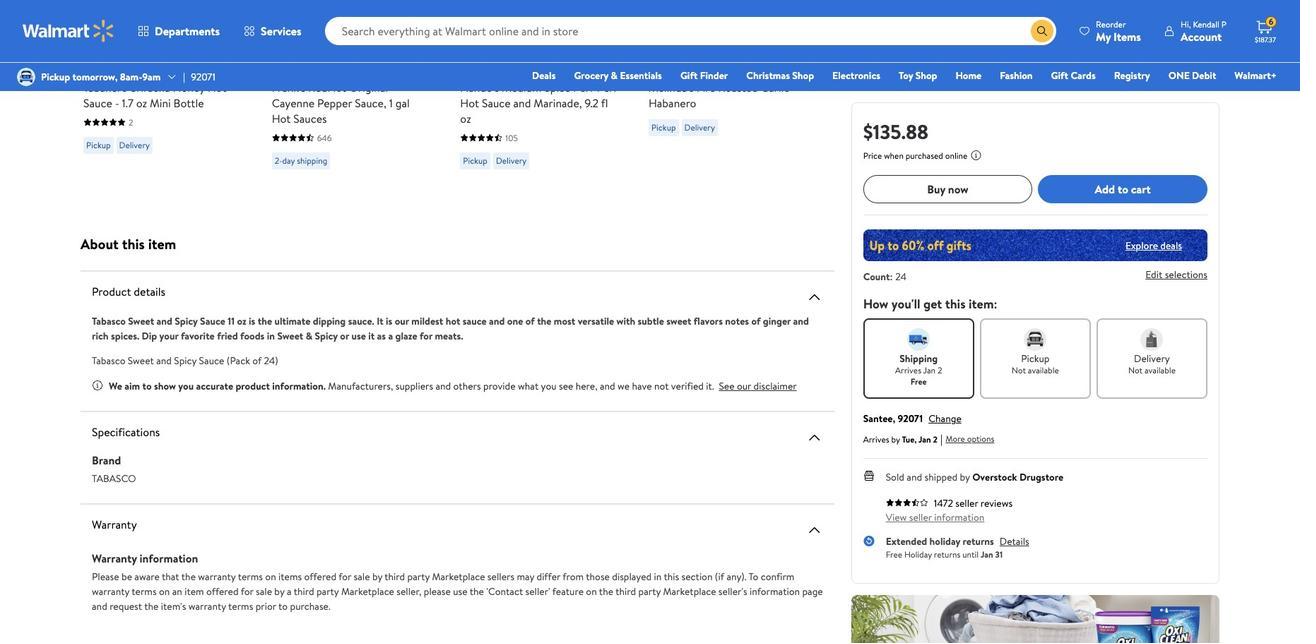 Task type: describe. For each thing, give the bounding box(es) containing it.
pickup not available
[[1012, 352, 1059, 377]]

1 vertical spatial information
[[140, 551, 198, 566]]

medium
[[502, 79, 541, 95]]

glaze
[[395, 329, 417, 343]]

intent image for pickup image
[[1024, 329, 1047, 351]]

specifications
[[92, 424, 160, 440]]

gift for gift cards
[[1051, 69, 1068, 83]]

services button
[[232, 14, 313, 48]]

and up your
[[156, 314, 172, 329]]

differ
[[537, 570, 560, 584]]

toy shop link
[[892, 68, 944, 83]]

how
[[863, 295, 888, 313]]

2 you from the left
[[541, 379, 556, 393]]

not for pickup
[[1012, 365, 1026, 377]]

product group containing $4.46
[[460, 0, 617, 175]]

add to cart image for tabanero sriracha honey hot sauce - 1.7 oz mini bottle
[[89, 10, 106, 26]]

not for delivery
[[1128, 365, 1143, 377]]

9.2
[[585, 95, 599, 111]]

fire
[[696, 79, 716, 95]]

2 horizontal spatial third
[[616, 585, 636, 599]]

disclaimer
[[754, 379, 797, 393]]

nando's medium spice peri-peri hot sauce and marinade, 9.2 fl oz image
[[460, 0, 592, 21]]

tabasco sweet and spicy sauce 11 oz is the ultimate dipping sauce. it is our mildest hot sauce and one of the most versatile with subtle sweet flavors notes of ginger and rich spices. dip your favorite fried foods in sweet & spicy or use it as a glaze for meats.
[[92, 314, 809, 343]]

overstock
[[972, 471, 1017, 485]]

count : 24
[[863, 270, 906, 284]]

and right sold
[[907, 471, 922, 485]]

0 horizontal spatial |
[[183, 70, 185, 84]]

options
[[967, 433, 994, 445]]

to inside warranty information please be aware that the warranty terms on items offered for sale by third party marketplace sellers may differ from those displayed in this section (if any). to confirm warranty terms on an item offered for sale by a third party marketplace seller, please use the 'contact seller' feature on the third party marketplace seller's information page and request the item's warranty terms prior to purchase.
[[278, 599, 288, 614]]

hot inside $4.46 49.0 ¢/oz nando's medium spice peri-peri hot sauce and marinade, 9.2 fl oz
[[460, 95, 479, 111]]

the left "item's"
[[144, 599, 159, 614]]

selections
[[1165, 268, 1207, 282]]

deals
[[1160, 238, 1182, 253]]

explore
[[1125, 238, 1158, 253]]

delivery inside delivery not available
[[1134, 352, 1170, 366]]

1472
[[934, 497, 953, 511]]

arrives inside arrives by tue, jan 2 | more options
[[863, 433, 889, 445]]

$4.46
[[460, 58, 492, 76]]

arrives inside shipping arrives jan 2 free
[[895, 365, 921, 377]]

nando's
[[460, 79, 499, 95]]

online
[[945, 150, 968, 162]]

cart
[[1131, 181, 1151, 197]]

31
[[995, 549, 1003, 561]]

(pack
[[227, 354, 250, 368]]

explore deals
[[1125, 238, 1182, 253]]

manufacturers,
[[328, 379, 393, 393]]

delivery down 105
[[496, 154, 527, 166]]

0 horizontal spatial on
[[159, 585, 170, 599]]

tabasco for tabasco sweet and spicy sauce 11 oz is the ultimate dipping sauce. it is our mildest hot sauce and one of the most versatile with subtle sweet flavors notes of ginger and rich spices. dip your favorite fried foods in sweet & spicy or use it as a glaze for meats.
[[92, 314, 126, 329]]

-
[[115, 95, 119, 111]]

grocery & essentials link
[[568, 68, 668, 83]]

use inside tabasco sweet and spicy sauce 11 oz is the ultimate dipping sauce. it is our mildest hot sauce and one of the most versatile with subtle sweet flavors notes of ginger and rich spices. dip your favorite fried foods in sweet & spicy or use it as a glaze for meats.
[[351, 329, 366, 343]]

1 horizontal spatial for
[[339, 570, 351, 584]]

25.0
[[118, 60, 136, 74]]

1472 seller reviews
[[934, 497, 1013, 511]]

edit
[[1145, 268, 1162, 282]]

3.7296 stars out of 5, based on 1472 seller reviews element
[[886, 499, 928, 507]]

price when purchased online
[[863, 150, 968, 162]]

and left others
[[436, 379, 451, 393]]

arrives by tue, jan 2 | more options
[[863, 432, 994, 447]]

hot inside $1.00 25.0 ¢/fl oz tabanero sriracha honey hot sauce - 1.7 oz mini bottle
[[208, 79, 226, 95]]

2 inside shipping arrives jan 2 free
[[937, 365, 942, 377]]

by inside arrives by tue, jan 2 | more options
[[891, 433, 900, 445]]

provide
[[483, 379, 515, 393]]

hot
[[446, 314, 460, 329]]

warranty image
[[806, 522, 823, 539]]

jan inside arrives by tue, jan 2 | more options
[[919, 433, 931, 445]]

item's
[[161, 599, 186, 614]]

1 horizontal spatial sale
[[354, 570, 370, 584]]

24
[[895, 270, 906, 284]]

it.
[[706, 379, 714, 393]]

sauces
[[293, 111, 327, 126]]

change
[[928, 412, 961, 426]]

sweet
[[666, 314, 691, 329]]

1 is from the left
[[249, 314, 255, 329]]

Walmart Site-Wide search field
[[325, 17, 1056, 45]]

extended
[[886, 535, 927, 549]]

oz inside tabasco sweet and spicy sauce 11 oz is the ultimate dipping sauce. it is our mildest hot sauce and one of the most versatile with subtle sweet flavors notes of ginger and rich spices. dip your favorite fried foods in sweet & spicy or use it as a glaze for meats.
[[237, 314, 246, 329]]

oz inside $4.46 49.0 ¢/oz nando's medium spice peri-peri hot sauce and marinade, 9.2 fl oz
[[460, 111, 471, 126]]

flavors
[[694, 314, 723, 329]]

add to cart image for melinda's fire roasted garlic habanero
[[654, 10, 671, 26]]

here,
[[576, 379, 597, 393]]

1.7
[[122, 95, 133, 111]]

spicy for is
[[175, 314, 198, 329]]

walmart image
[[23, 20, 114, 42]]

gal
[[395, 95, 410, 111]]

holiday
[[904, 549, 932, 561]]

1
[[389, 95, 393, 111]]

the down the those
[[599, 585, 613, 599]]

request
[[110, 599, 142, 614]]

0 vertical spatial this
[[122, 235, 145, 254]]

1 horizontal spatial on
[[265, 570, 276, 584]]

view seller information
[[886, 511, 984, 525]]

tabasco for tabasco sweet and spicy sauce (pack of 24)
[[92, 354, 125, 368]]

what
[[518, 379, 539, 393]]

delivery down 1.7
[[119, 139, 150, 151]]

and right ginger
[[793, 314, 809, 329]]

warranty for warranty information please be aware that the warranty terms on items offered for sale by third party marketplace sellers may differ from those displayed in this section (if any). to confirm warranty terms on an item offered for sale by a third party marketplace seller, please use the 'contact seller' feature on the third party marketplace seller's information page and request the item's warranty terms prior to purchase.
[[92, 551, 137, 566]]

the left 'contact
[[470, 585, 484, 599]]

1 horizontal spatial &
[[611, 69, 618, 83]]

hi, kendall p account
[[1181, 18, 1227, 44]]

2 horizontal spatial information
[[934, 511, 984, 525]]

jan inside extended holiday returns details free holiday returns until jan 31
[[981, 549, 993, 561]]

add up 50.0
[[671, 10, 691, 26]]

walmart+
[[1235, 69, 1277, 83]]

habanero
[[649, 95, 696, 111]]

and inside $4.46 49.0 ¢/oz nando's medium spice peri-peri hot sauce and marinade, 9.2 fl oz
[[513, 95, 531, 111]]

be
[[122, 570, 132, 584]]

1 horizontal spatial third
[[384, 570, 405, 584]]

price
[[863, 150, 882, 162]]

sold
[[886, 471, 904, 485]]

and up 'show'
[[156, 354, 172, 368]]

my
[[1096, 29, 1111, 44]]

available for pickup
[[1028, 365, 1059, 377]]

it
[[368, 329, 375, 343]]

items
[[1114, 29, 1141, 44]]

6 $187.37
[[1255, 16, 1276, 45]]

the up the foods
[[258, 314, 272, 329]]

day
[[282, 154, 295, 166]]

home
[[956, 69, 981, 83]]

0 horizontal spatial of
[[252, 354, 262, 368]]

fl
[[601, 95, 608, 111]]

a inside warranty information please be aware that the warranty terms on items offered for sale by third party marketplace sellers may differ from those displayed in this section (if any). to confirm warranty terms on an item offered for sale by a third party marketplace seller, please use the 'contact seller' feature on the third party marketplace seller's information page and request the item's warranty terms prior to purchase.
[[287, 585, 291, 599]]

product details
[[92, 284, 165, 300]]

gift finder
[[680, 69, 728, 83]]

1 vertical spatial sweet
[[277, 329, 303, 343]]

departments button
[[126, 14, 232, 48]]

sweet for tabasco sweet and spicy sauce (pack of 24)
[[128, 354, 154, 368]]

$1.00 for melinda's
[[649, 58, 677, 76]]

1 you from the left
[[178, 379, 194, 393]]

sellers
[[487, 570, 514, 584]]

¢/fl for melinda's
[[704, 60, 719, 74]]

as
[[377, 329, 386, 343]]

intent image for shipping image
[[907, 329, 930, 351]]

most
[[554, 314, 575, 329]]

add to cart button
[[1038, 175, 1207, 203]]

seller for 1472
[[955, 497, 978, 511]]

purchase.
[[290, 599, 330, 614]]

and inside warranty information please be aware that the warranty terms on items offered for sale by third party marketplace sellers may differ from those displayed in this section (if any). to confirm warranty terms on an item offered for sale by a third party marketplace seller, please use the 'contact seller' feature on the third party marketplace seller's information page and request the item's warranty terms prior to purchase.
[[92, 599, 107, 614]]

add button for $1.00
[[83, 4, 137, 32]]

foods
[[240, 329, 265, 343]]

christmas
[[746, 69, 790, 83]]

2 inside product group
[[129, 116, 133, 128]]

sauce,
[[355, 95, 386, 111]]

add button for $4.46
[[460, 4, 514, 32]]

spices.
[[111, 329, 139, 343]]

hot inside sponsored $14.98 11.7 ¢/fl oz frank's redhot original cayenne pepper sauce, 1 gal hot sauces
[[272, 111, 291, 126]]

shipping
[[297, 154, 327, 166]]

gift cards link
[[1045, 68, 1102, 83]]

:
[[890, 270, 893, 284]]

1 vertical spatial warranty
[[92, 585, 129, 599]]

1 horizontal spatial party
[[407, 570, 430, 584]]

shipped
[[924, 471, 958, 485]]

1 vertical spatial spicy
[[315, 329, 338, 343]]

$14.98
[[272, 58, 307, 76]]

holiday
[[930, 535, 960, 549]]

¢/fl inside sponsored $14.98 11.7 ¢/fl oz frank's redhot original cayenne pepper sauce, 1 gal hot sauces
[[329, 60, 344, 74]]

| 92071
[[183, 70, 215, 84]]

reviews
[[981, 497, 1013, 511]]

2 inside arrives by tue, jan 2 | more options
[[933, 433, 938, 445]]

2 vertical spatial warranty
[[188, 599, 226, 614]]

melinda's
[[649, 79, 694, 95]]

0 vertical spatial terms
[[238, 570, 263, 584]]

show
[[154, 379, 176, 393]]

0 horizontal spatial sale
[[256, 585, 272, 599]]



Task type: locate. For each thing, give the bounding box(es) containing it.
2 horizontal spatial marketplace
[[663, 585, 716, 599]]

49.0
[[498, 60, 517, 74]]

1 $1.00 from the left
[[83, 58, 112, 76]]

0 horizontal spatial free
[[886, 549, 902, 561]]

warranty up please
[[92, 551, 137, 566]]

1 product group from the left
[[83, 0, 241, 175]]

sauce up accurate
[[199, 354, 224, 368]]

page
[[802, 585, 823, 599]]

finder
[[700, 69, 728, 83]]

$1.00
[[83, 58, 112, 76], [649, 58, 677, 76]]

meats.
[[435, 329, 463, 343]]

for inside tabasco sweet and spicy sauce 11 oz is the ultimate dipping sauce. it is our mildest hot sauce and one of the most versatile with subtle sweet flavors notes of ginger and rich spices. dip your favorite fried foods in sweet & spicy or use it as a glaze for meats.
[[420, 329, 432, 343]]

this inside warranty information please be aware that the warranty terms on items offered for sale by third party marketplace sellers may differ from those displayed in this section (if any). to confirm warranty terms on an item offered for sale by a third party marketplace seller, please use the 'contact seller' feature on the third party marketplace seller's information page and request the item's warranty terms prior to purchase.
[[664, 570, 679, 584]]

this right get
[[945, 295, 966, 313]]

oz down 'nando's'
[[460, 111, 471, 126]]

1 horizontal spatial not
[[1128, 365, 1143, 377]]

0 horizontal spatial a
[[287, 585, 291, 599]]

free for extended
[[886, 549, 902, 561]]

0 vertical spatial spicy
[[175, 314, 198, 329]]

offered right items
[[304, 570, 336, 584]]

rich
[[92, 329, 109, 343]]

0 vertical spatial item
[[148, 235, 176, 254]]

that
[[162, 570, 179, 584]]

2 is from the left
[[386, 314, 392, 329]]

our right see
[[737, 379, 751, 393]]

2 horizontal spatial on
[[586, 585, 597, 599]]

and left we
[[600, 379, 615, 393]]

free left the holiday
[[886, 549, 902, 561]]

1 vertical spatial this
[[945, 295, 966, 313]]

2 vertical spatial jan
[[981, 549, 993, 561]]

$1.00 inside $1.00 25.0 ¢/fl oz tabanero sriracha honey hot sauce - 1.7 oz mini bottle
[[83, 58, 112, 76]]

others
[[453, 379, 481, 393]]

1 vertical spatial use
[[453, 585, 467, 599]]

1 not from the left
[[1012, 365, 1026, 377]]

kendall
[[1193, 18, 1219, 30]]

2 horizontal spatial to
[[1118, 181, 1128, 197]]

gift inside gift finder link
[[680, 69, 698, 83]]

1 add to cart image from the left
[[277, 10, 294, 26]]

1 horizontal spatial is
[[386, 314, 392, 329]]

gift
[[680, 69, 698, 83], [1051, 69, 1068, 83]]

frank's redhot original cayenne pepper sauce, 1 gal hot sauces image
[[272, 0, 403, 21]]

0 vertical spatial information
[[934, 511, 984, 525]]

3 ¢/fl from the left
[[704, 60, 719, 74]]

& down ultimate
[[306, 329, 312, 343]]

0 vertical spatial arrives
[[895, 365, 921, 377]]

2 horizontal spatial for
[[420, 329, 432, 343]]

warranty down please
[[92, 585, 129, 599]]

legal information image
[[970, 150, 982, 161]]

11
[[228, 314, 235, 329]]

use right the please
[[453, 585, 467, 599]]

search icon image
[[1037, 25, 1048, 37]]

information down the confirm
[[750, 585, 800, 599]]

christmas shop
[[746, 69, 814, 83]]

hot right honey
[[208, 79, 226, 95]]

1 vertical spatial arrives
[[863, 433, 889, 445]]

add to cart image
[[89, 10, 106, 26], [654, 10, 671, 26]]

in right 'displayed'
[[654, 570, 662, 584]]

free inside extended holiday returns details free holiday returns until jan 31
[[886, 549, 902, 561]]

3 add button from the left
[[460, 4, 514, 32]]

1 horizontal spatial gift
[[1051, 69, 1068, 83]]

| left more
[[940, 432, 943, 447]]

grocery
[[574, 69, 608, 83]]

extended holiday returns details free holiday returns until jan 31
[[886, 535, 1029, 561]]

seller right the "1472"
[[955, 497, 978, 511]]

0 horizontal spatial returns
[[934, 549, 960, 561]]

available down intent image for delivery
[[1145, 365, 1176, 377]]

item inside warranty information please be aware that the warranty terms on items offered for sale by third party marketplace sellers may differ from those displayed in this section (if any). to confirm warranty terms on an item offered for sale by a third party marketplace seller, please use the 'contact seller' feature on the third party marketplace seller's information page and request the item's warranty terms prior to purchase.
[[185, 585, 204, 599]]

reorder
[[1096, 18, 1126, 30]]

0 horizontal spatial party
[[316, 585, 339, 599]]

the left most
[[537, 314, 551, 329]]

item:
[[969, 295, 997, 313]]

sauce left -
[[83, 95, 112, 111]]

hot left sauces
[[272, 111, 291, 126]]

tabasco up rich
[[92, 314, 126, 329]]

0 horizontal spatial third
[[294, 585, 314, 599]]

oz up sriracha
[[156, 60, 165, 74]]

1 add button from the left
[[83, 4, 137, 32]]

we aim to show you accurate product information. manufacturers, suppliers and others provide what you see here, and we have not verified it. see our disclaimer
[[109, 379, 797, 393]]

$1.00 for tabanero
[[83, 58, 112, 76]]

delivery down habanero
[[684, 121, 715, 133]]

product group
[[83, 0, 241, 175], [272, 0, 429, 175], [460, 0, 617, 175], [649, 0, 806, 175]]

1 horizontal spatial in
[[654, 570, 662, 584]]

seller
[[955, 497, 978, 511], [909, 511, 932, 525]]

1 vertical spatial for
[[339, 570, 351, 584]]

¢/fl inside $1.00 25.0 ¢/fl oz tabanero sriracha honey hot sauce - 1.7 oz mini bottle
[[138, 60, 154, 74]]

free for shipping
[[911, 376, 927, 388]]

¢/fl for tabanero
[[138, 60, 154, 74]]

1 vertical spatial sale
[[256, 585, 272, 599]]

for
[[420, 329, 432, 343], [339, 570, 351, 584], [241, 585, 253, 599]]

a
[[388, 329, 393, 343], [287, 585, 291, 599]]

oz up roasted
[[722, 60, 731, 74]]

2 not from the left
[[1128, 365, 1143, 377]]

change button
[[928, 412, 961, 426]]

brand tabasco
[[92, 453, 136, 486]]

those
[[586, 570, 610, 584]]

1 vertical spatial item
[[185, 585, 204, 599]]

warranty inside warranty information please be aware that the warranty terms on items offered for sale by third party marketplace sellers may differ from those displayed in this section (if any). to confirm warranty terms on an item offered for sale by a third party marketplace seller, please use the 'contact seller' feature on the third party marketplace seller's information page and request the item's warranty terms prior to purchase.
[[92, 551, 137, 566]]

we
[[618, 379, 630, 393]]

1 horizontal spatial offered
[[304, 570, 336, 584]]

oz right 11
[[237, 314, 246, 329]]

of right the one
[[525, 314, 535, 329]]

available inside delivery not available
[[1145, 365, 1176, 377]]

of right notes
[[751, 314, 761, 329]]

a inside tabasco sweet and spicy sauce 11 oz is the ultimate dipping sauce. it is our mildest hot sauce and one of the most versatile with subtle sweet flavors notes of ginger and rich spices. dip your favorite fried foods in sweet & spicy or use it as a glaze for meats.
[[388, 329, 393, 343]]

on left an
[[159, 585, 170, 599]]

and down deals link
[[513, 95, 531, 111]]

1 horizontal spatial to
[[278, 599, 288, 614]]

2 horizontal spatial party
[[638, 585, 661, 599]]

2 vertical spatial 2
[[933, 433, 938, 445]]

1 horizontal spatial item
[[185, 585, 204, 599]]

1 vertical spatial 92071
[[898, 412, 923, 426]]

marketplace down section
[[663, 585, 716, 599]]

information up that
[[140, 551, 198, 566]]

add to cart image up essentials
[[654, 10, 671, 26]]

party up seller,
[[407, 570, 430, 584]]

0 horizontal spatial hot
[[208, 79, 226, 95]]

returns left until
[[934, 549, 960, 561]]

marketplace left seller,
[[341, 585, 394, 599]]

seller'
[[525, 585, 550, 599]]

aware
[[134, 570, 160, 584]]

1 horizontal spatial 92071
[[898, 412, 923, 426]]

|
[[183, 70, 185, 84], [940, 432, 943, 447]]

add button up 25.0
[[83, 4, 137, 32]]

spicy down 'dipping'
[[315, 329, 338, 343]]

add inside button
[[1095, 181, 1115, 197]]

1 vertical spatial |
[[940, 432, 943, 447]]

2 horizontal spatial ¢/fl
[[704, 60, 719, 74]]

when
[[884, 150, 904, 162]]

melinda's fire roasted garlic habanero image
[[649, 0, 780, 21]]

marketplace up the please
[[432, 570, 485, 584]]

add button up $4.46
[[460, 4, 514, 32]]

¢/fl right 11.7
[[329, 60, 344, 74]]

third up seller,
[[384, 570, 405, 584]]

any).
[[727, 570, 746, 584]]

dipping
[[313, 314, 346, 329]]

about
[[81, 235, 119, 254]]

Search search field
[[325, 17, 1056, 45]]

delivery down intent image for delivery
[[1134, 352, 1170, 366]]

oz inside $1.00 50.0 ¢/fl oz melinda's fire roasted garlic habanero
[[722, 60, 731, 74]]

0 vertical spatial 2
[[129, 116, 133, 128]]

product details image
[[806, 289, 823, 306]]

1 gift from the left
[[680, 69, 698, 83]]

you left the see
[[541, 379, 556, 393]]

add to cart image up $4.46
[[466, 10, 483, 26]]

2 warranty from the top
[[92, 551, 137, 566]]

add for $4.46
[[483, 10, 503, 26]]

in inside tabasco sweet and spicy sauce 11 oz is the ultimate dipping sauce. it is our mildest hot sauce and one of the most versatile with subtle sweet flavors notes of ginger and rich spices. dip your favorite fried foods in sweet & spicy or use it as a glaze for meats.
[[267, 329, 275, 343]]

1 horizontal spatial marketplace
[[432, 570, 485, 584]]

0 horizontal spatial gift
[[680, 69, 698, 83]]

2 product group from the left
[[272, 0, 429, 175]]

1 horizontal spatial this
[[664, 570, 679, 584]]

this left section
[[664, 570, 679, 584]]

1 horizontal spatial arrives
[[895, 365, 921, 377]]

oz inside sponsored $14.98 11.7 ¢/fl oz frank's redhot original cayenne pepper sauce, 1 gal hot sauces
[[346, 60, 356, 74]]

sponsored $14.98 11.7 ¢/fl oz frank's redhot original cayenne pepper sauce, 1 gal hot sauces
[[272, 43, 410, 126]]

the right that
[[181, 570, 196, 584]]

0 horizontal spatial add to cart image
[[277, 10, 294, 26]]

sauce inside tabasco sweet and spicy sauce 11 oz is the ultimate dipping sauce. it is our mildest hot sauce and one of the most versatile with subtle sweet flavors notes of ginger and rich spices. dip your favorite fried foods in sweet & spicy or use it as a glaze for meats.
[[200, 314, 225, 329]]

1 available from the left
[[1028, 365, 1059, 377]]

third down 'displayed'
[[616, 585, 636, 599]]

1 horizontal spatial free
[[911, 376, 927, 388]]

seller for view
[[909, 511, 932, 525]]

more
[[945, 433, 965, 445]]

oz right 1.7
[[136, 95, 147, 111]]

sweet up dip
[[128, 314, 154, 329]]

add to cart image up sponsored
[[277, 10, 294, 26]]

specifications image
[[806, 429, 823, 446]]

to right "aim"
[[142, 379, 152, 393]]

on down the those
[[586, 585, 597, 599]]

2 available from the left
[[1145, 365, 1176, 377]]

shipping
[[900, 352, 938, 366]]

registry
[[1114, 69, 1150, 83]]

1 horizontal spatial a
[[388, 329, 393, 343]]

offered right an
[[206, 585, 239, 599]]

items
[[278, 570, 302, 584]]

details button
[[1000, 535, 1029, 549]]

jan down intent image for shipping
[[923, 365, 935, 377]]

tabasco up we at the left bottom
[[92, 354, 125, 368]]

1 vertical spatial a
[[287, 585, 291, 599]]

party up purchase.
[[316, 585, 339, 599]]

free inside shipping arrives jan 2 free
[[911, 376, 927, 388]]

is
[[249, 314, 255, 329], [386, 314, 392, 329]]

warranty right that
[[198, 570, 236, 584]]

0 vertical spatial sweet
[[128, 314, 154, 329]]

free down shipping
[[911, 376, 927, 388]]

0 horizontal spatial $1.00
[[83, 58, 112, 76]]

2 horizontal spatial this
[[945, 295, 966, 313]]

1 shop from the left
[[792, 69, 814, 83]]

product group containing $14.98
[[272, 0, 429, 175]]

1 vertical spatial jan
[[919, 433, 931, 445]]

tabasco inside tabasco sweet and spicy sauce 11 oz is the ultimate dipping sauce. it is our mildest hot sauce and one of the most versatile with subtle sweet flavors notes of ginger and rich spices. dip your favorite fried foods in sweet & spicy or use it as a glaze for meats.
[[92, 314, 126, 329]]

on left items
[[265, 570, 276, 584]]

¢/fl right 50.0
[[704, 60, 719, 74]]

4 add button from the left
[[649, 4, 703, 32]]

our inside tabasco sweet and spicy sauce 11 oz is the ultimate dipping sauce. it is our mildest hot sauce and one of the most versatile with subtle sweet flavors notes of ginger and rich spices. dip your favorite fried foods in sweet & spicy or use it as a glaze for meats.
[[395, 314, 409, 329]]

0 horizontal spatial this
[[122, 235, 145, 254]]

terms left prior
[[228, 599, 253, 614]]

gift for gift finder
[[680, 69, 698, 83]]

you'll
[[891, 295, 920, 313]]

92071 for |
[[191, 70, 215, 84]]

seller down the 3.7296 stars out of 5, based on 1472 seller reviews 'element'
[[909, 511, 932, 525]]

add
[[106, 10, 126, 26], [294, 10, 315, 26], [483, 10, 503, 26], [671, 10, 691, 26], [1095, 181, 1115, 197]]

0 vertical spatial tabasco
[[92, 314, 126, 329]]

of left 24)
[[252, 354, 262, 368]]

add to cart image for sponsored
[[277, 10, 294, 26]]

pickup tomorrow, 8am-9am
[[41, 70, 161, 84]]

1 horizontal spatial ¢/fl
[[329, 60, 344, 74]]

toy
[[899, 69, 913, 83]]

warranty
[[198, 570, 236, 584], [92, 585, 129, 599], [188, 599, 226, 614]]

0 horizontal spatial in
[[267, 329, 275, 343]]

sauce left 11
[[200, 314, 225, 329]]

not down intent image for delivery
[[1128, 365, 1143, 377]]

1 horizontal spatial $1.00
[[649, 58, 677, 76]]

get
[[923, 295, 942, 313]]

shop for christmas shop
[[792, 69, 814, 83]]

¢/fl inside $1.00 50.0 ¢/fl oz melinda's fire roasted garlic habanero
[[704, 60, 719, 74]]

to right prior
[[278, 599, 288, 614]]

jan right tue,
[[919, 433, 931, 445]]

1 tabasco from the top
[[92, 314, 126, 329]]

92071 for santee,
[[898, 412, 923, 426]]

an
[[172, 585, 182, 599]]

available down intent image for pickup
[[1028, 365, 1059, 377]]

not inside delivery not available
[[1128, 365, 1143, 377]]

$1.00 up melinda's
[[649, 58, 677, 76]]

$1.00 inside $1.00 50.0 ¢/fl oz melinda's fire roasted garlic habanero
[[649, 58, 677, 76]]

pepper
[[317, 95, 352, 111]]

account
[[1181, 29, 1222, 44]]

 image
[[17, 68, 35, 86]]

your
[[159, 329, 178, 343]]

2 vertical spatial for
[[241, 585, 253, 599]]

1 add to cart image from the left
[[89, 10, 106, 26]]

jan inside shipping arrives jan 2 free
[[923, 365, 935, 377]]

original
[[349, 79, 388, 95]]

tabasco sweet and spicy sauce (pack of 24)
[[92, 354, 278, 368]]

3 product group from the left
[[460, 0, 617, 175]]

0 horizontal spatial for
[[241, 585, 253, 599]]

0 vertical spatial in
[[267, 329, 275, 343]]

92071
[[191, 70, 215, 84], [898, 412, 923, 426]]

item right an
[[185, 585, 204, 599]]

add button for sponsored
[[272, 4, 326, 32]]

jan left 31
[[981, 549, 993, 561]]

646
[[317, 132, 332, 144]]

1 horizontal spatial of
[[525, 314, 535, 329]]

0 horizontal spatial item
[[148, 235, 176, 254]]

sauce inside $4.46 49.0 ¢/oz nando's medium spice peri-peri hot sauce and marinade, 9.2 fl oz
[[482, 95, 511, 111]]

2 shop from the left
[[915, 69, 937, 83]]

0 vertical spatial 92071
[[191, 70, 215, 84]]

available for delivery
[[1145, 365, 1176, 377]]

spicy up the favorite
[[175, 314, 198, 329]]

mini
[[150, 95, 171, 111]]

and left the one
[[489, 314, 505, 329]]

0 vertical spatial warranty
[[92, 517, 137, 532]]

this
[[122, 235, 145, 254], [945, 295, 966, 313], [664, 570, 679, 584]]

0 horizontal spatial offered
[[206, 585, 239, 599]]

available inside pickup not available
[[1028, 365, 1059, 377]]

0 horizontal spatial shop
[[792, 69, 814, 83]]

0 horizontal spatial to
[[142, 379, 152, 393]]

1 horizontal spatial hot
[[272, 111, 291, 126]]

2 $1.00 from the left
[[649, 58, 677, 76]]

or
[[340, 329, 349, 343]]

2 tabasco from the top
[[92, 354, 125, 368]]

tabanero
[[83, 79, 128, 95]]

1 horizontal spatial available
[[1145, 365, 1176, 377]]

spicy for 24)
[[174, 354, 197, 368]]

sweet down dip
[[128, 354, 154, 368]]

2 vertical spatial terms
[[228, 599, 253, 614]]

& inside tabasco sweet and spicy sauce 11 oz is the ultimate dipping sauce. it is our mildest hot sauce and one of the most versatile with subtle sweet flavors notes of ginger and rich spices. dip your favorite fried foods in sweet & spicy or use it as a glaze for meats.
[[306, 329, 312, 343]]

one debit link
[[1162, 68, 1223, 83]]

terms up prior
[[238, 570, 263, 584]]

0 vertical spatial warranty
[[198, 570, 236, 584]]

details
[[134, 284, 165, 300]]

sweet down ultimate
[[277, 329, 303, 343]]

debit
[[1192, 69, 1216, 83]]

add left the cart
[[1095, 181, 1115, 197]]

1 ¢/fl from the left
[[138, 60, 154, 74]]

up to sixty percent off deals. shop now. image
[[863, 230, 1207, 261]]

1 horizontal spatial returns
[[963, 535, 994, 549]]

to
[[749, 570, 758, 584]]

pickup inside pickup not available
[[1021, 352, 1050, 366]]

1 horizontal spatial |
[[940, 432, 943, 447]]

displayed
[[612, 570, 652, 584]]

2 down 1.7
[[129, 116, 133, 128]]

in right the foods
[[267, 329, 275, 343]]

mildest
[[411, 314, 443, 329]]

2 add button from the left
[[272, 4, 326, 32]]

warranty for warranty
[[92, 517, 137, 532]]

2 vertical spatial information
[[750, 585, 800, 599]]

1 horizontal spatial seller
[[955, 497, 978, 511]]

0 horizontal spatial add to cart image
[[89, 10, 106, 26]]

1 vertical spatial free
[[886, 549, 902, 561]]

0 horizontal spatial ¢/fl
[[138, 60, 154, 74]]

add to cart image for $4.46
[[466, 10, 483, 26]]

2 add to cart image from the left
[[466, 10, 483, 26]]

in inside warranty information please be aware that the warranty terms on items offered for sale by third party marketplace sellers may differ from those displayed in this section (if any). to confirm warranty terms on an item offered for sale by a third party marketplace seller, please use the 'contact seller' feature on the third party marketplace seller's information page and request the item's warranty terms prior to purchase.
[[654, 570, 662, 584]]

1 horizontal spatial add to cart image
[[654, 10, 671, 26]]

1 vertical spatial warranty
[[92, 551, 137, 566]]

0 vertical spatial offered
[[304, 570, 336, 584]]

tabasco
[[92, 472, 136, 486]]

add up 49.0
[[483, 10, 503, 26]]

0 vertical spatial &
[[611, 69, 618, 83]]

subtle
[[638, 314, 664, 329]]

our up glaze
[[395, 314, 409, 329]]

information up 'holiday'
[[934, 511, 984, 525]]

2 horizontal spatial of
[[751, 314, 761, 329]]

sauce inside $1.00 25.0 ¢/fl oz tabanero sriracha honey hot sauce - 1.7 oz mini bottle
[[83, 95, 112, 111]]

| up bottle
[[183, 70, 185, 84]]

one
[[1168, 69, 1190, 83]]

purchased
[[906, 150, 943, 162]]

electronics
[[832, 69, 880, 83]]

1 vertical spatial terms
[[132, 585, 157, 599]]

edit selections button
[[1145, 268, 1207, 282]]

0 horizontal spatial you
[[178, 379, 194, 393]]

0 horizontal spatial information
[[140, 551, 198, 566]]

warranty right "item's"
[[188, 599, 226, 614]]

shop right garlic
[[792, 69, 814, 83]]

1 vertical spatial our
[[737, 379, 751, 393]]

add up sponsored
[[294, 10, 315, 26]]

add to cart image
[[277, 10, 294, 26], [466, 10, 483, 26]]

2 add to cart image from the left
[[654, 10, 671, 26]]

ginger
[[763, 314, 791, 329]]

tomorrow,
[[72, 70, 118, 84]]

terms
[[238, 570, 263, 584], [132, 585, 157, 599], [228, 599, 253, 614]]

with
[[616, 314, 635, 329]]

2 gift from the left
[[1051, 69, 1068, 83]]

add for sponsored
[[294, 10, 315, 26]]

oz up original
[[346, 60, 356, 74]]

is right 'it'
[[386, 314, 392, 329]]

spicy down the favorite
[[174, 354, 197, 368]]

party down 'displayed'
[[638, 585, 661, 599]]

hi,
[[1181, 18, 1191, 30]]

santee, 92071 change
[[863, 412, 961, 426]]

add for $1.00
[[106, 10, 126, 26]]

$187.37
[[1255, 35, 1276, 45]]

0 vertical spatial our
[[395, 314, 409, 329]]

2 ¢/fl from the left
[[329, 60, 344, 74]]

$1.00 50.0 ¢/fl oz melinda's fire roasted garlic habanero
[[649, 58, 790, 111]]

1 vertical spatial in
[[654, 570, 662, 584]]

intent image for delivery image
[[1141, 329, 1163, 351]]

4 product group from the left
[[649, 0, 806, 175]]

0 vertical spatial use
[[351, 329, 366, 343]]

2 horizontal spatial hot
[[460, 95, 479, 111]]

0 horizontal spatial available
[[1028, 365, 1059, 377]]

grocery & essentials
[[574, 69, 662, 83]]

1 vertical spatial tabasco
[[92, 354, 125, 368]]

0 horizontal spatial marketplace
[[341, 585, 394, 599]]

tabanero sriracha honey hot sauce - 1.7 oz mini bottle image
[[83, 0, 215, 21]]

use inside warranty information please be aware that the warranty terms on items offered for sale by third party marketplace sellers may differ from those displayed in this section (if any). to confirm warranty terms on an item offered for sale by a third party marketplace seller, please use the 'contact seller' feature on the third party marketplace seller's information page and request the item's warranty terms prior to purchase.
[[453, 585, 467, 599]]

roasted
[[718, 79, 758, 95]]

ultimate
[[274, 314, 310, 329]]

not inside pickup not available
[[1012, 365, 1026, 377]]

0 vertical spatial |
[[183, 70, 185, 84]]

shop for toy shop
[[915, 69, 937, 83]]

1 warranty from the top
[[92, 517, 137, 532]]

details
[[1000, 535, 1029, 549]]

to inside add to cart button
[[1118, 181, 1128, 197]]

arrives down intent image for shipping
[[895, 365, 921, 377]]

essentials
[[620, 69, 662, 83]]

sweet for tabasco sweet and spicy sauce 11 oz is the ultimate dipping sauce. it is our mildest hot sauce and one of the most versatile with subtle sweet flavors notes of ginger and rich spices. dip your favorite fried foods in sweet & spicy or use it as a glaze for meats.
[[128, 314, 154, 329]]

warranty down tabasco in the bottom left of the page
[[92, 517, 137, 532]]

not down intent image for pickup
[[1012, 365, 1026, 377]]

reorder my items
[[1096, 18, 1141, 44]]

for down mildest
[[420, 329, 432, 343]]



Task type: vqa. For each thing, say whether or not it's contained in the screenshot.
About
yes



